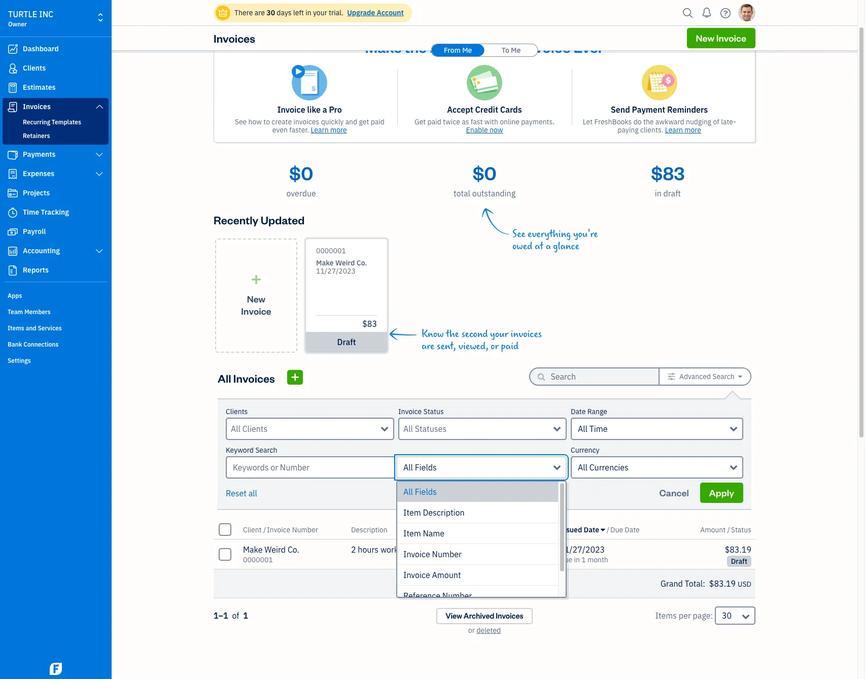 Task type: vqa. For each thing, say whether or not it's contained in the screenshot.
Remove button
no



Task type: locate. For each thing, give the bounding box(es) containing it.
1 vertical spatial caretdown image
[[601, 526, 605, 534]]

and inside the see how to create invoices quickly and get paid even faster.
[[345, 117, 357, 126]]

$0 total outstanding
[[454, 161, 516, 198]]

fields inside option
[[415, 487, 437, 497]]

let freshbooks do the awkward nudging of late- paying clients.
[[583, 117, 736, 134]]

1 horizontal spatial me
[[511, 46, 521, 55]]

0000001 inside make weird co. 0000001
[[243, 555, 273, 564]]

1 vertical spatial $83
[[362, 319, 377, 329]]

owner
[[8, 20, 27, 28]]

30 right page:
[[722, 611, 732, 621]]

turtle
[[8, 9, 37, 19]]

freshbooks
[[595, 117, 632, 126]]

new down notifications image
[[696, 32, 715, 44]]

$0 inside $0 overdue
[[289, 161, 313, 185]]

1 horizontal spatial make
[[316, 258, 334, 267]]

retainers link
[[5, 130, 107, 142]]

client link
[[243, 525, 263, 534]]

$83
[[651, 161, 685, 185], [362, 319, 377, 329]]

0 vertical spatial make
[[365, 37, 402, 56]]

0 horizontal spatial make
[[243, 545, 263, 555]]

invoice inside invoice amount option
[[403, 570, 430, 580]]

all fields inside field
[[403, 462, 437, 473]]

team
[[8, 308, 23, 316]]

see inside the see how to create invoices quickly and get paid even faster.
[[235, 117, 247, 126]]

date right issued date link
[[625, 525, 640, 534]]

0 vertical spatial all fields
[[403, 462, 437, 473]]

see for see everything you're owed at a glance
[[513, 228, 526, 240]]

2 vertical spatial the
[[446, 328, 459, 340]]

0 horizontal spatial me
[[462, 46, 472, 55]]

0 vertical spatial of
[[713, 117, 720, 126]]

invoices inside view archived invoices or deleted
[[496, 611, 524, 621]]

your right second
[[490, 328, 508, 340]]

and left get
[[345, 117, 357, 126]]

0 vertical spatial co.
[[357, 258, 367, 267]]

the for make the most payable invoice ever
[[405, 37, 427, 56]]

me for to me
[[511, 46, 521, 55]]

all fields option
[[397, 482, 558, 502]]

see left how at the left top of the page
[[235, 117, 247, 126]]

number down name
[[432, 549, 462, 559]]

0 vertical spatial or
[[491, 341, 499, 352]]

2 horizontal spatial make
[[365, 37, 402, 56]]

2 chevron large down image from the top
[[95, 170, 104, 178]]

0 vertical spatial see
[[235, 117, 247, 126]]

upgrade
[[347, 8, 375, 17]]

items per page:
[[656, 611, 713, 621]]

number for reference
[[442, 591, 472, 601]]

0 horizontal spatial time
[[23, 208, 39, 217]]

co. inside 0000001 make weird co. 11/27/2023
[[357, 258, 367, 267]]

date right issued
[[584, 525, 599, 534]]

the inside know the second your invoices are sent, viewed, or paid
[[446, 328, 459, 340]]

1 learn more from the left
[[311, 125, 347, 134]]

paid right get
[[371, 117, 385, 126]]

30
[[267, 8, 275, 17], [722, 611, 732, 621]]

1 vertical spatial in
[[655, 188, 662, 198]]

accept credit cards image
[[467, 65, 502, 100]]

2 more from the left
[[685, 125, 701, 134]]

0 horizontal spatial more
[[330, 125, 347, 134]]

All Clients search field
[[231, 423, 381, 435]]

/ right the client
[[263, 525, 266, 534]]

1 vertical spatial time
[[590, 424, 608, 434]]

1 horizontal spatial draft
[[664, 188, 681, 198]]

grand total : $83.19 usd
[[661, 579, 752, 589]]

viewed,
[[459, 341, 489, 352]]

of left 'late-'
[[713, 117, 720, 126]]

$0 for $0 overdue
[[289, 161, 313, 185]]

your left trial.
[[313, 8, 327, 17]]

0 horizontal spatial $0
[[289, 161, 313, 185]]

of right 1–1
[[232, 611, 239, 621]]

invoice number link
[[267, 525, 318, 534]]

invoices up deleted link
[[496, 611, 524, 621]]

number inside option
[[432, 549, 462, 559]]

advanced
[[680, 372, 711, 381]]

create
[[272, 117, 292, 126]]

to me
[[502, 46, 521, 55]]

list box
[[397, 482, 566, 607]]

due down issued
[[560, 555, 573, 564]]

number up make weird co. 0000001
[[292, 525, 318, 534]]

from me link
[[432, 44, 484, 56]]

1 vertical spatial items
[[656, 611, 677, 621]]

even
[[272, 125, 288, 134]]

1 vertical spatial new invoice link
[[215, 239, 297, 353]]

number for invoice
[[432, 549, 462, 559]]

0 vertical spatial $83
[[651, 161, 685, 185]]

0 horizontal spatial learn more
[[311, 125, 347, 134]]

Keyword Search field
[[396, 456, 567, 479]]

1 horizontal spatial caretdown image
[[738, 373, 743, 381]]

$0 up "outstanding"
[[473, 161, 497, 185]]

see up owed
[[513, 228, 526, 240]]

1 horizontal spatial see
[[513, 228, 526, 240]]

1 horizontal spatial search
[[713, 372, 735, 381]]

1 horizontal spatial 11/27/2023
[[560, 545, 605, 555]]

0 horizontal spatial are
[[255, 8, 265, 17]]

1 me from the left
[[462, 46, 472, 55]]

more
[[330, 125, 347, 134], [685, 125, 701, 134]]

0 vertical spatial weird
[[335, 258, 355, 267]]

new invoice link for know the second your invoices are sent, viewed, or paid
[[215, 239, 297, 353]]

2 item from the top
[[403, 528, 421, 538]]

1 chevron large down image from the top
[[95, 103, 104, 111]]

time inside main element
[[23, 208, 39, 217]]

search for advanced search
[[713, 372, 735, 381]]

2 learn more from the left
[[665, 125, 701, 134]]

chevron large down image inside the accounting 'link'
[[95, 247, 104, 255]]

2 $0 from the left
[[473, 161, 497, 185]]

1 vertical spatial of
[[232, 611, 239, 621]]

2 vertical spatial draft
[[731, 557, 748, 566]]

new invoice down plus icon
[[241, 293, 271, 316]]

awkward
[[656, 117, 684, 126]]

0 horizontal spatial paid
[[371, 117, 385, 126]]

to
[[264, 117, 270, 126]]

1 fields from the top
[[415, 462, 437, 473]]

see
[[235, 117, 247, 126], [513, 228, 526, 240]]

and down team members
[[26, 324, 36, 332]]

make
[[365, 37, 402, 56], [316, 258, 334, 267], [243, 545, 263, 555]]

1 horizontal spatial a
[[546, 241, 551, 252]]

learn more down pro
[[311, 125, 347, 134]]

0 vertical spatial and
[[345, 117, 357, 126]]

the right do
[[644, 117, 654, 126]]

items and services
[[8, 324, 62, 332]]

3 / from the left
[[728, 525, 730, 534]]

1 left the 'month'
[[582, 555, 586, 564]]

caretdown image left due date
[[601, 526, 605, 534]]

main element
[[0, 0, 137, 679]]

all inside option
[[403, 487, 413, 497]]

0 horizontal spatial a
[[323, 105, 327, 115]]

0000001
[[316, 246, 346, 255], [243, 555, 273, 564]]

hours
[[358, 545, 379, 555]]

apps
[[8, 292, 22, 299]]

0000001 make weird co. 11/27/2023
[[316, 246, 367, 276]]

2 hours work
[[351, 545, 399, 555]]

clients up estimates
[[23, 63, 46, 73]]

2 vertical spatial chevron large down image
[[95, 247, 104, 255]]

in inside 11/27/2023 due in 1 month
[[574, 555, 580, 564]]

in inside $83 in draft
[[655, 188, 662, 198]]

learn more for reminders
[[665, 125, 701, 134]]

1 horizontal spatial your
[[490, 328, 508, 340]]

chevron large down image for accounting
[[95, 247, 104, 255]]

from
[[444, 46, 461, 55]]

1 vertical spatial your
[[490, 328, 508, 340]]

item inside option
[[403, 528, 421, 538]]

11/27/2023 inside 0000001 make weird co. 11/27/2023
[[316, 266, 356, 276]]

2 fields from the top
[[415, 487, 437, 497]]

/ left due date
[[607, 525, 610, 534]]

1 vertical spatial invoices
[[511, 328, 542, 340]]

know the second your invoices are sent, viewed, or paid
[[422, 328, 542, 352]]

new invoice
[[696, 32, 747, 44], [241, 293, 271, 316]]

2 / from the left
[[607, 525, 610, 534]]

1 vertical spatial are
[[422, 341, 435, 352]]

paid right 'get'
[[428, 117, 441, 126]]

your inside know the second your invoices are sent, viewed, or paid
[[490, 328, 508, 340]]

2 all fields from the top
[[403, 487, 437, 497]]

quickly
[[321, 117, 344, 126]]

$83 for $83 in draft
[[651, 161, 685, 185]]

weird inside make weird co. 0000001
[[265, 545, 286, 555]]

invoices up recurring
[[23, 102, 51, 111]]

more down the reminders
[[685, 125, 701, 134]]

templates
[[52, 118, 81, 126]]

1 / from the left
[[263, 525, 266, 534]]

$83.19
[[725, 545, 752, 555], [709, 579, 736, 589]]

me right from
[[462, 46, 472, 55]]

0 vertical spatial invoices
[[294, 117, 319, 126]]

0 vertical spatial new
[[696, 32, 715, 44]]

faster.
[[289, 125, 309, 134]]

Items per page: field
[[715, 607, 756, 625]]

item name
[[403, 528, 445, 538]]

dashboard image
[[7, 44, 19, 54]]

1 horizontal spatial $0
[[473, 161, 497, 185]]

1 horizontal spatial 1
[[582, 555, 586, 564]]

new down plus icon
[[247, 293, 266, 304]]

time right timer image
[[23, 208, 39, 217]]

apps link
[[3, 288, 109, 303]]

paid right viewed,
[[501, 341, 519, 352]]

chevron large down image for expenses
[[95, 170, 104, 178]]

learn more
[[311, 125, 347, 134], [665, 125, 701, 134]]

or down archived
[[468, 626, 475, 635]]

client image
[[7, 63, 19, 74]]

/ left status link
[[728, 525, 730, 534]]

your
[[313, 8, 327, 17], [490, 328, 508, 340]]

trial.
[[329, 8, 344, 17]]

time down range
[[590, 424, 608, 434]]

all time
[[578, 424, 608, 434]]

client
[[243, 525, 262, 534]]

$83.19 down status link
[[725, 545, 752, 555]]

settings
[[8, 357, 31, 364]]

1 vertical spatial 1
[[243, 611, 248, 621]]

0 vertical spatial new invoice link
[[687, 28, 756, 48]]

me right "to"
[[511, 46, 521, 55]]

2 vertical spatial make
[[243, 545, 263, 555]]

1 horizontal spatial weird
[[335, 258, 355, 267]]

number up view
[[442, 591, 472, 601]]

1
[[582, 555, 586, 564], [243, 611, 248, 621]]

chevron large down image down chevron large down image
[[95, 170, 104, 178]]

items down the team at the left top of the page
[[8, 324, 24, 332]]

item description
[[403, 508, 465, 518]]

now
[[490, 125, 503, 134]]

invoices left add invoice icon
[[233, 371, 275, 385]]

new invoice down go to help image
[[696, 32, 747, 44]]

or right viewed,
[[491, 341, 499, 352]]

0 horizontal spatial your
[[313, 8, 327, 17]]

2 horizontal spatial paid
[[501, 341, 519, 352]]

:
[[703, 579, 705, 589]]

are down know
[[422, 341, 435, 352]]

2
[[351, 545, 356, 555]]

0 horizontal spatial caretdown image
[[601, 526, 605, 534]]

0 horizontal spatial due
[[560, 555, 573, 564]]

amount inside option
[[432, 570, 461, 580]]

1 vertical spatial item
[[403, 528, 421, 538]]

client / invoice number
[[243, 525, 318, 534]]

description up hours on the left of the page
[[351, 525, 388, 534]]

0 vertical spatial 0000001
[[316, 246, 346, 255]]

payroll link
[[3, 223, 109, 241]]

items and services link
[[3, 320, 109, 335]]

chevron large down image
[[95, 103, 104, 111], [95, 170, 104, 178], [95, 247, 104, 255]]

invoices inside the see how to create invoices quickly and get paid even faster.
[[294, 117, 319, 126]]

$0 up overdue
[[289, 161, 313, 185]]

and
[[345, 117, 357, 126], [26, 324, 36, 332]]

amount left status link
[[701, 525, 726, 534]]

caretdown image
[[738, 373, 743, 381], [601, 526, 605, 534]]

1 vertical spatial search
[[255, 446, 277, 455]]

usd
[[738, 580, 752, 589]]

item for item description
[[403, 508, 421, 518]]

more down pro
[[330, 125, 347, 134]]

chevron large down image up the 'reports' "link"
[[95, 247, 104, 255]]

due right issued date link
[[611, 525, 623, 534]]

chevron large down image up recurring templates link
[[95, 103, 104, 111]]

payments.
[[521, 117, 555, 126]]

report image
[[7, 265, 19, 276]]

time inside dropdown button
[[590, 424, 608, 434]]

see for see how to create invoices quickly and get paid even faster.
[[235, 117, 247, 126]]

new invoice link
[[687, 28, 756, 48], [215, 239, 297, 353]]

0 horizontal spatial new invoice
[[241, 293, 271, 316]]

work
[[381, 545, 399, 555]]

date left range
[[571, 407, 586, 416]]

invoices inside know the second your invoices are sent, viewed, or paid
[[511, 328, 542, 340]]

items inside main element
[[8, 324, 24, 332]]

0 vertical spatial items
[[8, 324, 24, 332]]

0 vertical spatial 30
[[267, 8, 275, 17]]

are right there
[[255, 8, 265, 17]]

learn right clients.
[[665, 125, 683, 134]]

learn more down the reminders
[[665, 125, 701, 134]]

1 vertical spatial fields
[[415, 487, 437, 497]]

all inside field
[[403, 462, 413, 473]]

weird inside 0000001 make weird co. 11/27/2023
[[335, 258, 355, 267]]

invoice amount
[[403, 570, 461, 580]]

1 more from the left
[[330, 125, 347, 134]]

timer image
[[7, 208, 19, 218]]

keyword search
[[226, 446, 277, 455]]

and inside items and services link
[[26, 324, 36, 332]]

a left pro
[[323, 105, 327, 115]]

2 horizontal spatial the
[[644, 117, 654, 126]]

1 horizontal spatial learn more
[[665, 125, 701, 134]]

clients down all invoices
[[226, 407, 248, 416]]

search inside "dropdown button"
[[713, 372, 735, 381]]

item left name
[[403, 528, 421, 538]]

description up name
[[423, 508, 465, 518]]

recurring
[[23, 118, 50, 126]]

1 vertical spatial status
[[731, 525, 752, 534]]

$83 in draft
[[651, 161, 685, 198]]

all
[[218, 371, 231, 385], [578, 424, 588, 434], [403, 462, 413, 473], [578, 462, 588, 473], [403, 487, 413, 497]]

0 vertical spatial 11/27/2023
[[316, 266, 356, 276]]

2 me from the left
[[511, 46, 521, 55]]

freshbooks image
[[48, 663, 64, 675]]

1 horizontal spatial new invoice
[[696, 32, 747, 44]]

date
[[571, 407, 586, 416], [584, 525, 599, 534], [625, 525, 640, 534]]

1 horizontal spatial more
[[685, 125, 701, 134]]

1 item from the top
[[403, 508, 421, 518]]

1 learn from the left
[[311, 125, 329, 134]]

payable
[[466, 37, 520, 56]]

0 horizontal spatial new invoice link
[[215, 239, 297, 353]]

cancel button
[[650, 483, 698, 503]]

due
[[611, 525, 623, 534], [560, 555, 573, 564]]

see everything you're owed at a glance
[[513, 228, 598, 252]]

overdue
[[287, 188, 316, 198]]

1 horizontal spatial and
[[345, 117, 357, 126]]

1 horizontal spatial description
[[423, 508, 465, 518]]

at
[[535, 241, 544, 252]]

new
[[696, 32, 715, 44], [247, 293, 266, 304]]

2 horizontal spatial in
[[655, 188, 662, 198]]

search right keyword
[[255, 446, 277, 455]]

fields for all fields field
[[415, 462, 437, 473]]

caretdown image right advanced search
[[738, 373, 743, 381]]

make inside make weird co. 0000001
[[243, 545, 263, 555]]

the left most
[[405, 37, 427, 56]]

1 horizontal spatial in
[[574, 555, 580, 564]]

invoice
[[717, 32, 747, 44], [523, 37, 571, 56], [278, 105, 305, 115], [241, 305, 271, 316], [398, 407, 422, 416], [267, 525, 291, 534], [403, 549, 430, 559], [403, 570, 430, 580]]

item description option
[[397, 502, 558, 523]]

or inside know the second your invoices are sent, viewed, or paid
[[491, 341, 499, 352]]

1 vertical spatial 30
[[722, 611, 732, 621]]

1 $0 from the left
[[289, 161, 313, 185]]

1 horizontal spatial invoices
[[511, 328, 542, 340]]

items for items and services
[[8, 324, 24, 332]]

1 vertical spatial number
[[432, 549, 462, 559]]

plus image
[[250, 274, 262, 284]]

0 horizontal spatial 0000001
[[243, 555, 273, 564]]

grand
[[661, 579, 683, 589]]

list box containing all fields
[[397, 482, 566, 607]]

items left "per"
[[656, 611, 677, 621]]

1 horizontal spatial learn
[[665, 125, 683, 134]]

the up "sent,"
[[446, 328, 459, 340]]

0 vertical spatial the
[[405, 37, 427, 56]]

1 horizontal spatial co.
[[357, 258, 367, 267]]

$83.19 right ':'
[[709, 579, 736, 589]]

tracking
[[41, 208, 69, 217]]

fast
[[471, 117, 483, 126]]

late-
[[721, 117, 736, 126]]

item up item name
[[403, 508, 421, 518]]

status up $83.19 draft
[[731, 525, 752, 534]]

0 horizontal spatial 11/27/2023
[[316, 266, 356, 276]]

2 learn from the left
[[665, 125, 683, 134]]

amount down 2 hours work link
[[432, 570, 461, 580]]

item inside "option"
[[403, 508, 421, 518]]

0 horizontal spatial amount
[[432, 570, 461, 580]]

per
[[679, 611, 691, 621]]

1 vertical spatial draft
[[337, 337, 356, 347]]

see inside see everything you're owed at a glance
[[513, 228, 526, 240]]

invoice image
[[7, 102, 19, 112]]

invoices
[[214, 31, 255, 45], [23, 102, 51, 111], [233, 371, 275, 385], [496, 611, 524, 621]]

upgrade account link
[[345, 8, 404, 17]]

3 chevron large down image from the top
[[95, 247, 104, 255]]

0 horizontal spatial items
[[8, 324, 24, 332]]

bank connections
[[8, 341, 59, 348]]

1 right 1–1
[[243, 611, 248, 621]]

$0 inside $0 total outstanding
[[473, 161, 497, 185]]

fields inside field
[[415, 462, 437, 473]]

in
[[306, 8, 311, 17], [655, 188, 662, 198], [574, 555, 580, 564]]

search right advanced
[[713, 372, 735, 381]]

1 horizontal spatial paid
[[428, 117, 441, 126]]

clients inside main element
[[23, 63, 46, 73]]

all currencies
[[578, 462, 629, 473]]

crown image
[[218, 7, 228, 18]]

$83 for $83
[[362, 319, 377, 329]]

status up all statuses search field
[[424, 407, 444, 416]]

new invoice link for invoices
[[687, 28, 756, 48]]

recurring templates link
[[5, 116, 107, 128]]

30 left days
[[267, 8, 275, 17]]

there
[[234, 8, 253, 17]]

1 vertical spatial and
[[26, 324, 36, 332]]

1 vertical spatial the
[[644, 117, 654, 126]]

learn right faster. at the top of page
[[311, 125, 329, 134]]

2 horizontal spatial draft
[[731, 557, 748, 566]]

all fields inside option
[[403, 487, 437, 497]]

notifications image
[[699, 3, 715, 23]]

date for due
[[625, 525, 640, 534]]

1 horizontal spatial /
[[607, 525, 610, 534]]

or
[[491, 341, 499, 352], [468, 626, 475, 635]]

number inside option
[[442, 591, 472, 601]]

0 vertical spatial draft
[[664, 188, 681, 198]]

0 vertical spatial search
[[713, 372, 735, 381]]

1 all fields from the top
[[403, 462, 437, 473]]

a right at
[[546, 241, 551, 252]]

invoices inside main element
[[23, 102, 51, 111]]

0 horizontal spatial search
[[255, 446, 277, 455]]



Task type: describe. For each thing, give the bounding box(es) containing it.
0 vertical spatial are
[[255, 8, 265, 17]]

date for issued
[[584, 525, 599, 534]]

the for know the second your invoices are sent, viewed, or paid
[[446, 328, 459, 340]]

paid inside the see how to create invoices quickly and get paid even faster.
[[371, 117, 385, 126]]

1 horizontal spatial status
[[731, 525, 752, 534]]

accounting
[[23, 246, 60, 255]]

invoice like a pro
[[278, 105, 342, 115]]

name
[[423, 528, 445, 538]]

1–1
[[214, 611, 228, 621]]

draft inside $83.19 draft
[[731, 557, 748, 566]]

services
[[38, 324, 62, 332]]

issued date
[[560, 525, 599, 534]]

send
[[611, 105, 630, 115]]

1–1 of 1
[[214, 611, 248, 621]]

due date link
[[611, 525, 640, 534]]

search for keyword search
[[255, 446, 277, 455]]

total
[[454, 188, 470, 198]]

deleted link
[[477, 626, 501, 635]]

to me link
[[485, 44, 538, 56]]

new inside 'new invoice'
[[247, 293, 266, 304]]

paid inside accept credit cards get paid twice as fast with online payments. enable now
[[428, 117, 441, 126]]

reset
[[226, 488, 247, 498]]

all for "all time" dropdown button in the right of the page
[[578, 424, 588, 434]]

members
[[24, 308, 51, 316]]

description inside "option"
[[423, 508, 465, 518]]

search image
[[680, 5, 696, 21]]

$83.19 draft
[[725, 545, 752, 566]]

get
[[415, 117, 426, 126]]

payment
[[632, 105, 666, 115]]

1 inside 11/27/2023 due in 1 month
[[582, 555, 586, 564]]

0 vertical spatial number
[[292, 525, 318, 534]]

are inside know the second your invoices are sent, viewed, or paid
[[422, 341, 435, 352]]

items for items per page:
[[656, 611, 677, 621]]

the inside let freshbooks do the awkward nudging of late- paying clients.
[[644, 117, 654, 126]]

date range
[[571, 407, 608, 416]]

a inside see everything you're owed at a glance
[[546, 241, 551, 252]]

settings image
[[668, 373, 676, 381]]

go to help image
[[718, 5, 734, 21]]

estimate image
[[7, 83, 19, 93]]

cards
[[500, 105, 522, 115]]

paying
[[618, 125, 639, 134]]

apply button
[[700, 483, 744, 503]]

recently
[[214, 213, 259, 227]]

Keyword Search text field
[[226, 456, 396, 479]]

item name option
[[397, 523, 558, 544]]

inc
[[39, 9, 53, 19]]

estimates
[[23, 83, 56, 92]]

30 inside items per page: field
[[722, 611, 732, 621]]

due date
[[611, 525, 640, 534]]

due inside 11/27/2023 due in 1 month
[[560, 555, 573, 564]]

send payment reminders image
[[642, 65, 677, 100]]

sent,
[[437, 341, 456, 352]]

bank connections link
[[3, 336, 109, 352]]

advanced search
[[680, 372, 735, 381]]

team members link
[[3, 304, 109, 319]]

invoices down there
[[214, 31, 255, 45]]

of inside let freshbooks do the awkward nudging of late- paying clients.
[[713, 117, 720, 126]]

1 vertical spatial clients
[[226, 407, 248, 416]]

month
[[588, 555, 608, 564]]

invoices for even
[[294, 117, 319, 126]]

all for all fields field
[[403, 462, 413, 473]]

dashboard link
[[3, 40, 109, 58]]

invoices for paid
[[511, 328, 542, 340]]

0 horizontal spatial description
[[351, 525, 388, 534]]

payroll
[[23, 227, 46, 236]]

reminders
[[667, 105, 708, 115]]

make for make the most payable invoice ever
[[365, 37, 402, 56]]

clients.
[[640, 125, 664, 134]]

keyword
[[226, 446, 254, 455]]

0 horizontal spatial in
[[306, 8, 311, 17]]

me for from me
[[462, 46, 472, 55]]

0 vertical spatial a
[[323, 105, 327, 115]]

0000001 inside 0000001 make weird co. 11/27/2023
[[316, 246, 346, 255]]

view archived invoices or deleted
[[446, 611, 524, 635]]

invoice amount option
[[397, 565, 558, 586]]

11/27/2023 due in 1 month
[[560, 545, 608, 564]]

0 vertical spatial due
[[611, 525, 623, 534]]

0 vertical spatial $83.19
[[725, 545, 752, 555]]

all currencies button
[[571, 456, 744, 479]]

0 vertical spatial your
[[313, 8, 327, 17]]

like
[[307, 105, 321, 115]]

fields for list box containing all fields
[[415, 487, 437, 497]]

/ for amount
[[728, 525, 730, 534]]

chart image
[[7, 246, 19, 256]]

1 horizontal spatial amount
[[701, 525, 726, 534]]

invoice like a pro image
[[292, 65, 328, 100]]

make inside 0000001 make weird co. 11/27/2023
[[316, 258, 334, 267]]

draft inside $83 in draft
[[664, 188, 681, 198]]

range
[[588, 407, 608, 416]]

see how to create invoices quickly and get paid even faster.
[[235, 117, 385, 134]]

paid inside know the second your invoices are sent, viewed, or paid
[[501, 341, 519, 352]]

more for invoice like a pro
[[330, 125, 347, 134]]

enable
[[466, 125, 488, 134]]

settings link
[[3, 353, 109, 368]]

team members
[[8, 308, 51, 316]]

updated
[[261, 213, 305, 227]]

ever
[[574, 37, 604, 56]]

learn for reminders
[[665, 125, 683, 134]]

invoice status
[[398, 407, 444, 416]]

payment image
[[7, 150, 19, 160]]

all invoices
[[218, 371, 275, 385]]

time tracking link
[[3, 204, 109, 222]]

all
[[249, 488, 257, 498]]

invoice inside "invoice number" option
[[403, 549, 430, 559]]

total
[[685, 579, 703, 589]]

co. inside make weird co. 0000001
[[288, 545, 299, 555]]

online
[[500, 117, 520, 126]]

add invoice image
[[291, 371, 300, 384]]

$0 for $0 total outstanding
[[473, 161, 497, 185]]

more for send payment reminders
[[685, 125, 701, 134]]

reference number option
[[397, 586, 558, 607]]

archived
[[464, 611, 494, 621]]

/ for client
[[263, 525, 266, 534]]

most
[[430, 37, 463, 56]]

know
[[422, 328, 444, 340]]

project image
[[7, 188, 19, 198]]

make weird co. 0000001
[[243, 545, 299, 564]]

item for item name
[[403, 528, 421, 538]]

chevron large down image
[[95, 151, 104, 159]]

currencies
[[590, 462, 629, 473]]

view
[[446, 611, 462, 621]]

chevron large down image for invoices
[[95, 103, 104, 111]]

1 vertical spatial $83.19
[[709, 579, 736, 589]]

retainers
[[23, 132, 50, 140]]

account
[[377, 8, 404, 17]]

money image
[[7, 227, 19, 237]]

learn more for a
[[311, 125, 347, 134]]

everything
[[528, 228, 571, 240]]

caretdown image inside issued date link
[[601, 526, 605, 534]]

expense image
[[7, 169, 19, 179]]

close image
[[737, 35, 749, 47]]

as
[[462, 117, 469, 126]]

outstanding
[[472, 188, 516, 198]]

learn for a
[[311, 125, 329, 134]]

1 horizontal spatial new
[[696, 32, 715, 44]]

currency
[[571, 446, 600, 455]]

11/27/2023 inside 11/27/2023 due in 1 month
[[560, 545, 605, 555]]

all for the all currencies dropdown button at bottom right
[[578, 462, 588, 473]]

0 vertical spatial new invoice
[[696, 32, 747, 44]]

make for make weird co. 0000001
[[243, 545, 263, 555]]

apply
[[709, 487, 734, 498]]

0 vertical spatial status
[[424, 407, 444, 416]]

bank
[[8, 341, 22, 348]]

invoice number option
[[397, 544, 558, 565]]

time tracking
[[23, 208, 69, 217]]

get
[[359, 117, 369, 126]]

Search text field
[[551, 368, 642, 385]]

accounting link
[[3, 242, 109, 260]]

recurring templates
[[23, 118, 81, 126]]

0 horizontal spatial 30
[[267, 8, 275, 17]]

reset all button
[[226, 487, 257, 499]]

issued date link
[[560, 525, 607, 534]]

or inside view archived invoices or deleted
[[468, 626, 475, 635]]

All Statuses search field
[[403, 423, 554, 435]]

invoice number
[[403, 549, 462, 559]]

estimates link
[[3, 79, 109, 97]]

accept
[[447, 105, 473, 115]]

dashboard
[[23, 44, 59, 53]]



